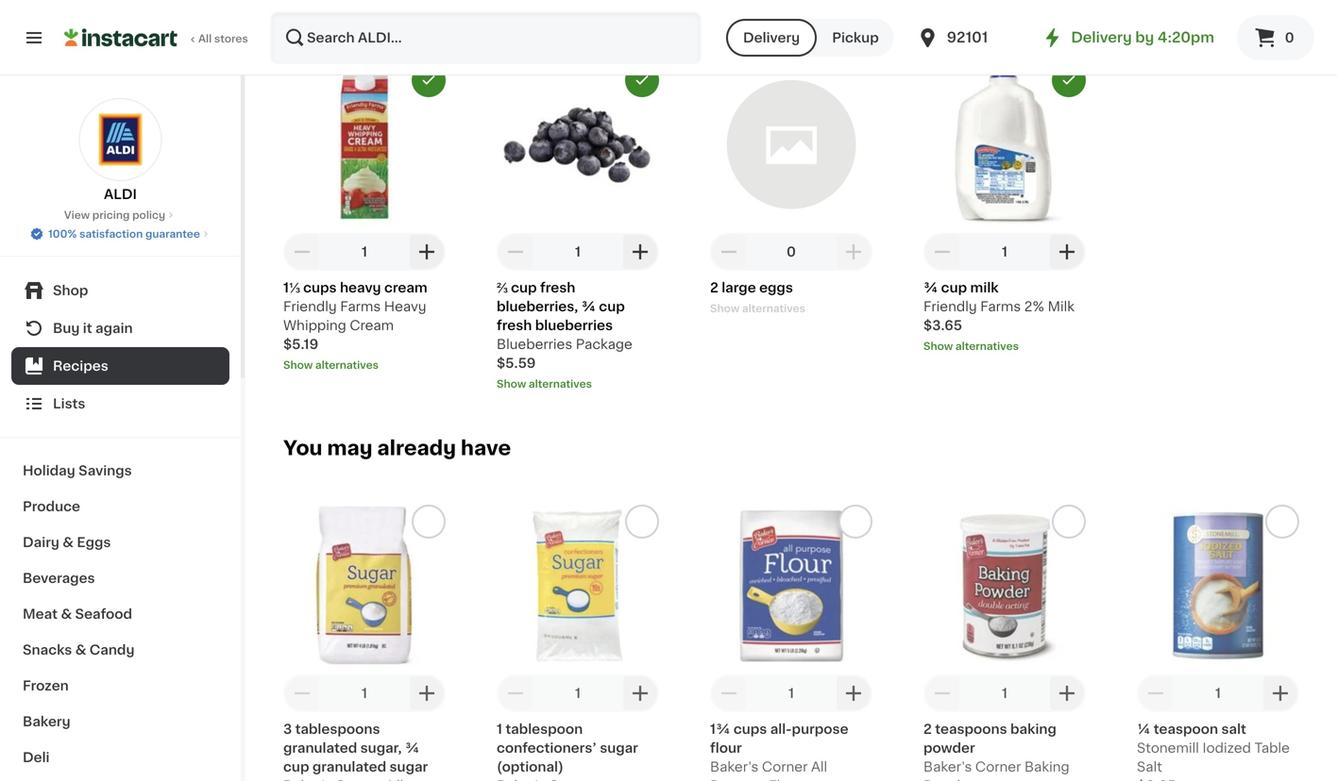 Task type: describe. For each thing, give the bounding box(es) containing it.
and
[[909, 2, 934, 15]]

increment quantity image for 1⅓ cups heavy cream
[[415, 241, 438, 263]]

view
[[64, 210, 90, 220]]

instacart logo image
[[64, 26, 178, 49]]

¾ cup milk friendly farms 2% milk $3.65 show alternatives
[[923, 281, 1074, 352]]

suggestions
[[283, 2, 366, 15]]

beverages
[[23, 572, 95, 585]]

¼ teaspoon salt stonemill iodized table salt
[[1137, 723, 1290, 774]]

shop link
[[11, 272, 229, 310]]

baker's inside 2 teaspoons baking powder baker's corner baking powder
[[923, 761, 972, 774]]

0 horizontal spatial fresh
[[497, 319, 532, 332]]

store
[[459, 2, 493, 15]]

meat & seafood
[[23, 608, 132, 621]]

meat & seafood link
[[11, 597, 229, 633]]

deli
[[23, 752, 50, 765]]

1⅓ cups heavy cream friendly farms heavy whipping cream $5.19 show alternatives
[[283, 281, 427, 370]]

holiday savings link
[[11, 453, 229, 489]]

bakery
[[23, 716, 70, 729]]

¾ inside the ¾ cup milk friendly farms 2% milk $3.65 show alternatives
[[923, 281, 938, 294]]

all inside '1¾ cups all-purpose flour baker's corner all purpose flour'
[[811, 761, 827, 774]]

1 for 1⅓ cups heavy cream
[[362, 245, 367, 259]]

¾ for 3 tablespoons granulated sugar, ¾ cup granulated sugar
[[405, 742, 419, 755]]

unselect item image for 1⅓ cups heavy cream
[[420, 72, 437, 89]]

shop
[[53, 284, 88, 297]]

¾ for ⅔ cup fresh blueberries, ¾ cup fresh blueberries blueberries package $5.59 show alternatives
[[581, 300, 596, 313]]

pickup button
[[817, 19, 894, 57]]

flour
[[769, 780, 802, 782]]

increment quantity image for ¾ cup milk
[[1056, 241, 1078, 263]]

recipes
[[53, 360, 108, 373]]

increment quantity image for 1 tablespoon confectioners' sugar (optional)
[[629, 683, 652, 705]]

92101
[[947, 31, 988, 44]]

buy
[[53, 322, 80, 335]]

show inside 2 large eggs show alternatives
[[710, 303, 740, 314]]

frozen link
[[11, 669, 229, 704]]

decrement quantity image for ¼ teaspoon salt
[[1144, 683, 1167, 705]]

correct
[[817, 2, 865, 15]]

lists
[[53, 398, 85, 411]]

increment quantity image
[[1056, 683, 1078, 705]]

lists link
[[11, 385, 229, 423]]

alternatives inside ⅔ cup fresh blueberries, ¾ cup fresh blueberries blueberries package $5.59 show alternatives
[[529, 379, 592, 389]]

$5.59
[[497, 357, 536, 370]]

4:20pm
[[1158, 31, 1214, 44]]

deli link
[[11, 740, 229, 776]]

1 inside 1 tablespoon confectioners' sugar (optional)
[[497, 723, 502, 736]]

on
[[438, 2, 455, 15]]

bakery link
[[11, 704, 229, 740]]

decrement quantity image for 1⅓ cups heavy cream
[[291, 241, 313, 263]]

ingredient
[[651, 2, 719, 15]]

satisfaction
[[79, 229, 143, 239]]

snacks
[[23, 644, 72, 657]]

view pricing policy
[[64, 210, 165, 220]]

confirm
[[762, 2, 814, 15]]

whipping
[[283, 319, 346, 332]]

powder
[[923, 780, 974, 782]]

2%
[[1024, 300, 1044, 313]]

1 tablespoon confectioners' sugar (optional)
[[497, 723, 638, 774]]

pricing
[[92, 210, 130, 220]]

1 for 1 tablespoon confectioners' sugar (optional)
[[575, 687, 581, 700]]

have
[[461, 438, 511, 458]]

alternatives inside the ¾ cup milk friendly farms 2% milk $3.65 show alternatives
[[955, 341, 1019, 352]]

candy
[[90, 644, 135, 657]]

blueberries
[[535, 319, 613, 332]]

produce
[[23, 500, 80, 514]]

large
[[722, 281, 756, 294]]

cup up the package
[[599, 300, 625, 313]]

1 for 1¾ cups all-purpose flour
[[788, 687, 794, 700]]

confectioners'
[[497, 742, 597, 755]]

increment quantity image for 3 tablespoons granulated sugar, ¾ cup granulated sugar
[[415, 683, 438, 705]]

milk
[[970, 281, 999, 294]]

recipes link
[[11, 347, 229, 385]]

teaspoons
[[935, 723, 1007, 736]]

holiday
[[23, 465, 75, 478]]

delivery for delivery by 4:20pm
[[1071, 31, 1132, 44]]

you
[[283, 438, 322, 458]]

use
[[573, 2, 599, 15]]

2 teaspoons baking powder baker's corner baking powder
[[923, 723, 1070, 782]]

stores
[[214, 34, 248, 44]]

1 for ¼ teaspoon salt
[[1215, 687, 1221, 700]]

cup inside the ¾ cup milk friendly farms 2% milk $3.65 show alternatives
[[941, 281, 967, 294]]

1 for 2 teaspoons baking powder
[[1002, 687, 1007, 700]]

alternatives inside 1⅓ cups heavy cream friendly farms heavy whipping cream $5.19 show alternatives
[[315, 360, 379, 370]]

1 vertical spatial 0
[[787, 245, 796, 259]]

flour
[[710, 742, 742, 755]]

holiday savings
[[23, 465, 132, 478]]

aldi logo image
[[79, 98, 162, 181]]

list
[[722, 2, 742, 15]]

delivery button
[[726, 19, 817, 57]]

tablespoons
[[295, 723, 380, 736]]

100%
[[48, 229, 77, 239]]

to
[[745, 2, 759, 15]]

it
[[83, 322, 92, 335]]

baking
[[1010, 723, 1056, 736]]

product group containing 0
[[710, 63, 872, 316]]

buy it again
[[53, 322, 133, 335]]

2 for 2 large eggs show alternatives
[[710, 281, 718, 294]]

heavy
[[384, 300, 426, 313]]

cream
[[350, 319, 394, 332]]

package
[[576, 338, 632, 351]]

sugar,
[[360, 742, 402, 755]]

& for meat
[[61, 608, 72, 621]]

purpose
[[792, 723, 848, 736]]

all stores link
[[64, 11, 249, 64]]



Task type: vqa. For each thing, say whether or not it's contained in the screenshot.
TO
yes



Task type: locate. For each thing, give the bounding box(es) containing it.
show down $3.65
[[923, 341, 953, 352]]

corner inside '1¾ cups all-purpose flour baker's corner all purpose flour'
[[762, 761, 808, 774]]

decrement quantity image up 3
[[291, 683, 313, 705]]

2 inside 2 large eggs show alternatives
[[710, 281, 718, 294]]

0 vertical spatial show alternatives button
[[923, 339, 1086, 354]]

eggs
[[77, 536, 111, 550]]

decrement quantity image for 3 tablespoons granulated sugar, ¾ cup granulated sugar
[[291, 683, 313, 705]]

delivery by 4:20pm
[[1071, 31, 1214, 44]]

may
[[327, 438, 373, 458]]

produce link
[[11, 489, 229, 525]]

show alternatives button down the package
[[497, 377, 659, 392]]

friendly up whipping
[[283, 300, 337, 313]]

powder
[[923, 742, 975, 755]]

baker's inside '1¾ cups all-purpose flour baker's corner all purpose flour'
[[710, 761, 759, 774]]

¾ up $3.65
[[923, 281, 938, 294]]

1 up all-
[[788, 687, 794, 700]]

None search field
[[270, 11, 702, 64]]

2 inside 2 teaspoons baking powder baker's corner baking powder
[[923, 723, 932, 736]]

0
[[1285, 31, 1294, 44], [787, 245, 796, 259]]

0 vertical spatial cups
[[303, 281, 337, 294]]

aldi link
[[79, 98, 162, 204]]

0 horizontal spatial friendly
[[283, 300, 337, 313]]

decrement quantity image for 1 tablespoon confectioners' sugar (optional)
[[504, 683, 527, 705]]

cup left milk
[[941, 281, 967, 294]]

show alternatives button for alternatives
[[923, 339, 1086, 354]]

cups for friendly
[[303, 281, 337, 294]]

unselect item image down search field
[[420, 72, 437, 89]]

tablespoon
[[506, 723, 583, 736]]

2 vertical spatial &
[[75, 644, 86, 657]]

2 vertical spatial ¾
[[405, 742, 419, 755]]

seafood
[[75, 608, 132, 621]]

1 horizontal spatial all
[[811, 761, 827, 774]]

fresh up blueberries,
[[540, 281, 575, 294]]

1 vertical spatial all
[[811, 761, 827, 774]]

1⅓
[[283, 281, 300, 294]]

show down $5.59
[[497, 379, 526, 389]]

decrement quantity image for 1¾ cups all-purpose flour
[[718, 683, 740, 705]]

items
[[869, 2, 906, 15]]

2
[[710, 281, 718, 294], [923, 723, 932, 736]]

1 horizontal spatial baker's
[[923, 761, 972, 774]]

increment quantity image for 1¾ cups all-purpose flour
[[842, 683, 865, 705]]

decrement quantity image up the ⅔
[[504, 241, 527, 263]]

0 horizontal spatial baker's
[[710, 761, 759, 774]]

1 horizontal spatial 0
[[1285, 31, 1294, 44]]

1 friendly from the left
[[283, 300, 337, 313]]

quantities.
[[937, 2, 1007, 15]]

corner
[[762, 761, 808, 774], [975, 761, 1021, 774]]

blueberries
[[497, 338, 572, 351]]

0 vertical spatial &
[[63, 536, 74, 550]]

dairy & eggs link
[[11, 525, 229, 561]]

1 horizontal spatial ¾
[[581, 300, 596, 313]]

2 corner from the left
[[975, 761, 1021, 774]]

& right meat
[[61, 608, 72, 621]]

you may already have
[[283, 438, 511, 458]]

1 horizontal spatial friendly
[[923, 300, 977, 313]]

meat
[[23, 608, 58, 621]]

0 vertical spatial sugar
[[600, 742, 638, 755]]

fresh up blueberries
[[497, 319, 532, 332]]

unselect item image for ⅔ cup fresh blueberries, ¾ cup fresh blueberries
[[634, 72, 651, 89]]

delivery down confirm at the top of page
[[743, 31, 800, 44]]

product group
[[283, 63, 446, 373], [497, 63, 659, 392], [710, 63, 872, 316], [923, 63, 1086, 354], [283, 505, 446, 782], [497, 505, 659, 782], [710, 505, 872, 782], [923, 505, 1086, 782], [1137, 505, 1299, 782]]

show down $5.19
[[283, 360, 313, 370]]

2 vertical spatial show alternatives button
[[497, 377, 659, 392]]

sugar right confectioners'
[[600, 742, 638, 755]]

decrement quantity image for ¾ cup milk
[[931, 241, 954, 263]]

suggestions are based on store availability. use the full ingredient list to confirm correct items and quantities.
[[283, 2, 1007, 15]]

1 vertical spatial &
[[61, 608, 72, 621]]

cups right 1¾
[[734, 723, 767, 736]]

baker's up powder
[[923, 761, 972, 774]]

decrement quantity image for 2 teaspoons baking powder
[[931, 683, 954, 705]]

show alternatives button for $5.19
[[283, 358, 446, 373]]

policy
[[132, 210, 165, 220]]

decrement quantity image up ¼ on the right of page
[[1144, 683, 1167, 705]]

again
[[95, 322, 133, 335]]

eggs
[[759, 281, 793, 294]]

1 horizontal spatial delivery
[[1071, 31, 1132, 44]]

decrement quantity image up large
[[718, 241, 740, 263]]

1 farms from the left
[[340, 300, 381, 313]]

0 vertical spatial granulated
[[283, 742, 357, 755]]

blueberries,
[[497, 300, 578, 313]]

unselect item image down suggestions are based on store availability. use the full ingredient list to confirm correct items and quantities.
[[634, 72, 651, 89]]

all stores
[[198, 34, 248, 44]]

decrement quantity image
[[291, 241, 313, 263], [504, 241, 527, 263], [504, 683, 527, 705], [718, 683, 740, 705], [1144, 683, 1167, 705]]

1 up the heavy
[[362, 245, 367, 259]]

(optional)
[[497, 761, 564, 774]]

increment quantity image
[[415, 241, 438, 263], [629, 241, 652, 263], [842, 241, 865, 263], [1056, 241, 1078, 263], [415, 683, 438, 705], [629, 683, 652, 705], [842, 683, 865, 705], [1269, 683, 1292, 705]]

availability.
[[496, 2, 570, 15]]

cups for flour
[[734, 723, 767, 736]]

2 large eggs show alternatives
[[710, 281, 805, 314]]

0 vertical spatial fresh
[[540, 281, 575, 294]]

purpose
[[710, 780, 765, 782]]

1 horizontal spatial sugar
[[600, 742, 638, 755]]

baker's up 'purpose'
[[710, 761, 759, 774]]

&
[[63, 536, 74, 550], [61, 608, 72, 621], [75, 644, 86, 657]]

⅔ cup fresh blueberries, ¾ cup fresh blueberries blueberries package $5.59 show alternatives
[[497, 281, 632, 389]]

2 friendly from the left
[[923, 300, 977, 313]]

by
[[1135, 31, 1154, 44]]

friendly up $3.65
[[923, 300, 977, 313]]

guarantee
[[145, 229, 200, 239]]

frozen
[[23, 680, 69, 693]]

& for snacks
[[75, 644, 86, 657]]

are
[[370, 2, 391, 15]]

1 horizontal spatial unselect item image
[[634, 72, 651, 89]]

2 horizontal spatial ¾
[[923, 281, 938, 294]]

all left stores
[[198, 34, 212, 44]]

1 left tablespoon
[[497, 723, 502, 736]]

table
[[1255, 742, 1290, 755]]

& for dairy
[[63, 536, 74, 550]]

show
[[710, 303, 740, 314], [923, 341, 953, 352], [283, 360, 313, 370], [497, 379, 526, 389]]

show inside ⅔ cup fresh blueberries, ¾ cup fresh blueberries blueberries package $5.59 show alternatives
[[497, 379, 526, 389]]

sugar
[[600, 742, 638, 755], [390, 761, 428, 774]]

salt
[[1137, 761, 1162, 774]]

decrement quantity image up $3.65
[[931, 241, 954, 263]]

show alternatives button down "cream"
[[283, 358, 446, 373]]

¾ inside ⅔ cup fresh blueberries, ¾ cup fresh blueberries blueberries package $5.59 show alternatives
[[581, 300, 596, 313]]

farms down the heavy
[[340, 300, 381, 313]]

0 horizontal spatial all
[[198, 34, 212, 44]]

full
[[628, 2, 648, 15]]

unselect item image
[[420, 72, 437, 89], [634, 72, 651, 89]]

1 horizontal spatial corner
[[975, 761, 1021, 774]]

corner down teaspoons
[[975, 761, 1021, 774]]

¾ right sugar,
[[405, 742, 419, 755]]

1 up tablespoon
[[575, 687, 581, 700]]

sugar down sugar,
[[390, 761, 428, 774]]

the
[[602, 2, 624, 15]]

show alternatives button for package
[[497, 377, 659, 392]]

cups right 1⅓
[[303, 281, 337, 294]]

0 horizontal spatial ¾
[[405, 742, 419, 755]]

1 horizontal spatial fresh
[[540, 281, 575, 294]]

Search field
[[272, 13, 700, 62]]

1 horizontal spatial 2
[[923, 723, 932, 736]]

1 vertical spatial fresh
[[497, 319, 532, 332]]

1 vertical spatial show alternatives button
[[283, 358, 446, 373]]

cups inside '1¾ cups all-purpose flour baker's corner all purpose flour'
[[734, 723, 767, 736]]

0 inside button
[[1285, 31, 1294, 44]]

0 vertical spatial 0
[[1285, 31, 1294, 44]]

granulated down tablespoons
[[283, 742, 357, 755]]

0 horizontal spatial 2
[[710, 281, 718, 294]]

1 vertical spatial 2
[[923, 723, 932, 736]]

0 horizontal spatial unselect item image
[[420, 72, 437, 89]]

0 vertical spatial ¾
[[923, 281, 938, 294]]

cup
[[511, 281, 537, 294], [941, 281, 967, 294], [599, 300, 625, 313], [283, 761, 309, 774]]

dairy
[[23, 536, 59, 550]]

teaspoon
[[1154, 723, 1218, 736]]

decrement quantity image for ⅔ cup fresh blueberries, ¾ cup fresh blueberries
[[504, 241, 527, 263]]

alternatives down blueberries
[[529, 379, 592, 389]]

1 horizontal spatial farms
[[980, 300, 1021, 313]]

0 horizontal spatial farms
[[340, 300, 381, 313]]

0 vertical spatial 2
[[710, 281, 718, 294]]

cup down 3
[[283, 761, 309, 774]]

& left 'eggs'
[[63, 536, 74, 550]]

100% satisfaction guarantee
[[48, 229, 200, 239]]

1 for ⅔ cup fresh blueberries, ¾ cup fresh blueberries
[[575, 245, 581, 259]]

alternatives down eggs
[[742, 303, 805, 314]]

decrement quantity image
[[718, 241, 740, 263], [931, 241, 954, 263], [291, 683, 313, 705], [931, 683, 954, 705]]

$3.65
[[923, 319, 962, 332]]

1
[[362, 245, 367, 259], [575, 245, 581, 259], [1002, 245, 1007, 259], [362, 687, 367, 700], [575, 687, 581, 700], [788, 687, 794, 700], [1002, 687, 1007, 700], [1215, 687, 1221, 700], [497, 723, 502, 736]]

show inside the ¾ cup milk friendly farms 2% milk $3.65 show alternatives
[[923, 341, 953, 352]]

1 up teaspoons
[[1002, 687, 1007, 700]]

¾ up blueberries
[[581, 300, 596, 313]]

cups inside 1⅓ cups heavy cream friendly farms heavy whipping cream $5.19 show alternatives
[[303, 281, 337, 294]]

farms inside 1⅓ cups heavy cream friendly farms heavy whipping cream $5.19 show alternatives
[[340, 300, 381, 313]]

decrement quantity image up 1¾
[[718, 683, 740, 705]]

1 unselect item image from the left
[[420, 72, 437, 89]]

1 up "teaspoon" on the right bottom of page
[[1215, 687, 1221, 700]]

2 left large
[[710, 281, 718, 294]]

all
[[198, 34, 212, 44], [811, 761, 827, 774]]

2 for 2 teaspoons baking powder baker's corner baking powder
[[923, 723, 932, 736]]

1¾
[[710, 723, 730, 736]]

& left candy
[[75, 644, 86, 657]]

2 farms from the left
[[980, 300, 1021, 313]]

farms down milk
[[980, 300, 1021, 313]]

1 for ¾ cup milk
[[1002, 245, 1007, 259]]

dairy & eggs
[[23, 536, 111, 550]]

alternatives down $3.65
[[955, 341, 1019, 352]]

salt
[[1221, 723, 1246, 736]]

granulated down sugar,
[[312, 761, 386, 774]]

service type group
[[726, 19, 894, 57]]

2 horizontal spatial show alternatives button
[[923, 339, 1086, 354]]

decrement quantity image up 1⅓
[[291, 241, 313, 263]]

increment quantity image for ¼ teaspoon salt
[[1269, 683, 1292, 705]]

corner up flour
[[762, 761, 808, 774]]

1 horizontal spatial show alternatives button
[[497, 377, 659, 392]]

show inside 1⅓ cups heavy cream friendly farms heavy whipping cream $5.19 show alternatives
[[283, 360, 313, 370]]

show down large
[[710, 303, 740, 314]]

cup right the ⅔
[[511, 281, 537, 294]]

1 vertical spatial ¾
[[581, 300, 596, 313]]

0 horizontal spatial 0
[[787, 245, 796, 259]]

sugar inside 3 tablespoons granulated sugar, ¾ cup granulated sugar
[[390, 761, 428, 774]]

farms
[[340, 300, 381, 313], [980, 300, 1021, 313]]

0 horizontal spatial sugar
[[390, 761, 428, 774]]

corner inside 2 teaspoons baking powder baker's corner baking powder
[[975, 761, 1021, 774]]

0 horizontal spatial corner
[[762, 761, 808, 774]]

2 unselect item image from the left
[[634, 72, 651, 89]]

100% satisfaction guarantee button
[[29, 223, 211, 242]]

fresh
[[540, 281, 575, 294], [497, 319, 532, 332]]

1 vertical spatial sugar
[[390, 761, 428, 774]]

all-
[[770, 723, 792, 736]]

0 horizontal spatial delivery
[[743, 31, 800, 44]]

unselect item image
[[1060, 72, 1077, 89]]

delivery inside button
[[743, 31, 800, 44]]

decrement quantity image up teaspoons
[[931, 683, 954, 705]]

alternatives inside 2 large eggs show alternatives
[[742, 303, 805, 314]]

friendly inside the ¾ cup milk friendly farms 2% milk $3.65 show alternatives
[[923, 300, 977, 313]]

¾ inside 3 tablespoons granulated sugar, ¾ cup granulated sugar
[[405, 742, 419, 755]]

show alternatives button down 2%
[[923, 339, 1086, 354]]

alternatives down "cream"
[[315, 360, 379, 370]]

all down purpose
[[811, 761, 827, 774]]

decrement quantity image up tablespoon
[[504, 683, 527, 705]]

0 vertical spatial all
[[198, 34, 212, 44]]

cup inside 3 tablespoons granulated sugar, ¾ cup granulated sugar
[[283, 761, 309, 774]]

1 vertical spatial granulated
[[312, 761, 386, 774]]

increment quantity image for ⅔ cup fresh blueberries, ¾ cup fresh blueberries
[[629, 241, 652, 263]]

snacks & candy
[[23, 644, 135, 657]]

buy it again link
[[11, 310, 229, 347]]

1 baker's from the left
[[710, 761, 759, 774]]

1 corner from the left
[[762, 761, 808, 774]]

1 up tablespoons
[[362, 687, 367, 700]]

0 button
[[1237, 15, 1314, 60]]

2 up "powder"
[[923, 723, 932, 736]]

2 baker's from the left
[[923, 761, 972, 774]]

farms inside the ¾ cup milk friendly farms 2% milk $3.65 show alternatives
[[980, 300, 1021, 313]]

1 horizontal spatial cups
[[734, 723, 767, 736]]

0 horizontal spatial show alternatives button
[[283, 358, 446, 373]]

based
[[394, 2, 435, 15]]

1 vertical spatial cups
[[734, 723, 767, 736]]

1 for 3 tablespoons granulated sugar, ¾ cup granulated sugar
[[362, 687, 367, 700]]

alternatives
[[742, 303, 805, 314], [955, 341, 1019, 352], [315, 360, 379, 370], [529, 379, 592, 389]]

delivery left by
[[1071, 31, 1132, 44]]

1 up the ¾ cup milk friendly farms 2% milk $3.65 show alternatives
[[1002, 245, 1007, 259]]

1 up blueberries,
[[575, 245, 581, 259]]

$5.19
[[283, 338, 318, 351]]

0 horizontal spatial cups
[[303, 281, 337, 294]]

delivery for delivery
[[743, 31, 800, 44]]

delivery inside 'link'
[[1071, 31, 1132, 44]]

cups
[[303, 281, 337, 294], [734, 723, 767, 736]]

sugar inside 1 tablespoon confectioners' sugar (optional)
[[600, 742, 638, 755]]

friendly inside 1⅓ cups heavy cream friendly farms heavy whipping cream $5.19 show alternatives
[[283, 300, 337, 313]]

aldi
[[104, 188, 137, 201]]



